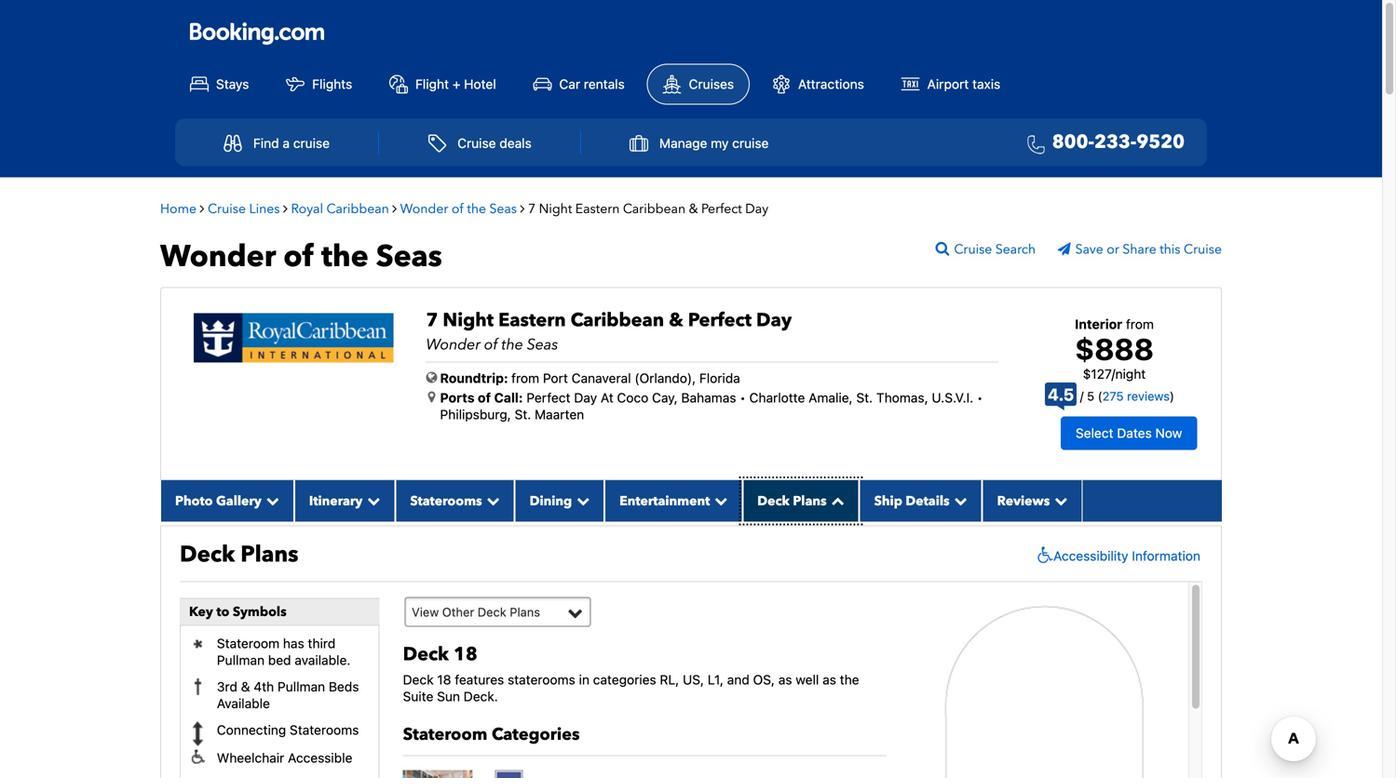 Task type: vqa. For each thing, say whether or not it's contained in the screenshot.
'l1,'
yes



Task type: describe. For each thing, give the bounding box(es) containing it.
perfect for 7 night eastern caribbean & perfect day
[[702, 200, 742, 218]]

from for port
[[512, 371, 540, 386]]

suite
[[403, 690, 434, 705]]

0 horizontal spatial 18
[[437, 673, 451, 688]]

accessibility
[[1054, 549, 1129, 564]]

key
[[189, 604, 213, 621]]

stays link
[[175, 65, 264, 104]]

from for $888
[[1126, 317, 1154, 332]]

royal caribbean
[[291, 200, 389, 218]]

royal caribbean link
[[291, 200, 389, 218]]

symbols
[[233, 604, 287, 621]]

connecting staterooms
[[217, 723, 359, 738]]

deck plans button
[[743, 481, 860, 522]]

royal caribbean image
[[194, 314, 394, 363]]

4.5 / 5 ( 275 reviews )
[[1048, 385, 1175, 405]]

plans inside dropdown button
[[793, 493, 827, 510]]

flights
[[312, 77, 352, 92]]

of inside ports of call: perfect day at coco cay, bahamas • charlotte amalie, st. thomas, u.s.v.i. • philipsburg, st. maarten
[[478, 390, 491, 406]]

1 angle right image from the left
[[200, 202, 205, 215]]

800-233-9520
[[1053, 130, 1185, 155]]

the inside 7 night eastern caribbean & perfect day wonder of the seas
[[502, 335, 523, 356]]

1 • from the left
[[740, 390, 746, 406]]

wonder of the seas link
[[400, 200, 520, 218]]

dining button
[[515, 481, 605, 522]]

staterooms
[[508, 673, 576, 688]]

/ inside interior from $888 $127 / night
[[1112, 367, 1116, 382]]

itinerary
[[309, 493, 363, 510]]

eastern for 7 night eastern caribbean & perfect day
[[576, 200, 620, 218]]

save or share this cruise
[[1076, 241, 1223, 259]]

interior
[[1075, 317, 1123, 332]]

& inside 3rd & 4th pullman beds available
[[241, 680, 250, 695]]

cruises
[[689, 77, 734, 92]]

flight
[[416, 77, 449, 92]]

flight + hotel link
[[375, 65, 511, 104]]

$127
[[1083, 367, 1112, 382]]

view other deck plans link
[[405, 598, 591, 628]]

0 vertical spatial seas
[[490, 200, 517, 218]]

perfect for 7 night eastern caribbean & perfect day wonder of the seas
[[688, 308, 752, 334]]

taxis
[[973, 77, 1001, 92]]

chevron down image for ship details
[[950, 495, 968, 508]]

caribbean for 7 night eastern caribbean & perfect day
[[623, 200, 686, 218]]

my
[[711, 136, 729, 151]]

roundtrip:
[[440, 371, 508, 386]]

view
[[412, 605, 439, 619]]

275 reviews link
[[1103, 390, 1170, 404]]

angle right image for royal
[[393, 202, 397, 215]]

deck plans inside dropdown button
[[758, 493, 827, 510]]

categories
[[492, 724, 580, 747]]

800-233-9520 link
[[1020, 130, 1185, 157]]

1 horizontal spatial st.
[[857, 390, 873, 406]]

itinerary button
[[294, 481, 395, 522]]

0 horizontal spatial st.
[[515, 407, 531, 423]]

(
[[1098, 390, 1103, 404]]

cruise right this
[[1184, 241, 1223, 259]]

photo gallery
[[175, 493, 262, 510]]

0 horizontal spatial staterooms
[[290, 723, 359, 738]]

2 as from the left
[[823, 673, 837, 688]]

of inside 7 night eastern caribbean & perfect day wonder of the seas
[[484, 335, 498, 356]]

airport
[[928, 77, 969, 92]]

deck right other at left
[[478, 605, 507, 619]]

deals
[[500, 136, 532, 151]]

staterooms inside dropdown button
[[410, 493, 482, 510]]

cruises link
[[647, 64, 750, 105]]

2 vertical spatial plans
[[510, 605, 540, 619]]

call:
[[494, 390, 523, 406]]

third
[[308, 636, 336, 652]]

$888
[[1075, 332, 1154, 367]]

map marker image
[[428, 391, 436, 404]]

travel menu navigation
[[175, 119, 1208, 166]]

5
[[1088, 390, 1095, 404]]

4th
[[254, 680, 274, 695]]

deck down "photo gallery"
[[180, 540, 235, 571]]

amalie,
[[809, 390, 853, 406]]

accessibility information link
[[1033, 547, 1201, 565]]

other
[[442, 605, 475, 619]]

categories
[[593, 673, 657, 688]]

night for 7 night eastern caribbean & perfect day
[[539, 200, 572, 218]]

stays
[[216, 77, 249, 92]]

+
[[453, 77, 461, 92]]

sun
[[437, 690, 460, 705]]

233-
[[1095, 130, 1137, 155]]

now
[[1156, 426, 1183, 441]]

)
[[1170, 390, 1175, 404]]

manage my cruise button
[[610, 125, 789, 161]]

photo
[[175, 493, 213, 510]]

flights link
[[271, 65, 367, 104]]

stateroom for stateroom categories
[[403, 724, 488, 747]]

chevron down image for reviews
[[1050, 495, 1068, 508]]

deck up suite
[[403, 673, 434, 688]]

7 night eastern caribbean & perfect day wonder of the seas
[[426, 308, 792, 356]]

entertainment button
[[605, 481, 743, 522]]

airport taxis link
[[887, 65, 1016, 104]]

attractions link
[[758, 65, 879, 104]]

dates
[[1118, 426, 1152, 441]]

stateroom categories
[[403, 724, 580, 747]]

paper plane image
[[1058, 243, 1076, 256]]

us,
[[683, 673, 704, 688]]

of down cruise deals link
[[452, 200, 464, 218]]

/ inside the 4.5 / 5 ( 275 reviews )
[[1081, 390, 1084, 404]]

available
[[217, 697, 270, 712]]

day for 7 night eastern caribbean & perfect day wonder of the seas
[[757, 308, 792, 334]]

ports of call: perfect day at coco cay, bahamas • charlotte amalie, st. thomas, u.s.v.i. • philipsburg, st. maarten
[[440, 390, 983, 423]]

of down 'royal'
[[284, 237, 314, 277]]

& for 7 night eastern caribbean & perfect day wonder of the seas
[[669, 308, 684, 334]]

cruise for cruise search
[[954, 241, 993, 259]]

connecting
[[217, 723, 286, 738]]

cay,
[[652, 390, 678, 406]]

find
[[253, 136, 279, 151]]

perfect inside ports of call: perfect day at coco cay, bahamas • charlotte amalie, st. thomas, u.s.v.i. • philipsburg, st. maarten
[[527, 390, 571, 406]]

select          dates now
[[1076, 426, 1183, 441]]

(orlando),
[[635, 371, 696, 386]]

thomas,
[[877, 390, 929, 406]]

cruise for manage my cruise
[[733, 136, 769, 151]]

0 vertical spatial wonder
[[400, 200, 449, 218]]

chevron down image for photo gallery
[[262, 495, 279, 508]]

information
[[1132, 549, 1201, 564]]

the down cruise deals link
[[467, 200, 486, 218]]

1 horizontal spatial 18
[[454, 642, 478, 668]]

car rentals link
[[519, 65, 640, 104]]

chevron down image for staterooms
[[482, 495, 500, 508]]

to
[[216, 604, 230, 621]]

7 night eastern caribbean & perfect day
[[528, 200, 769, 218]]

select          dates now link
[[1061, 417, 1198, 451]]

deck 18 deck 18 features staterooms in categories rl, us, l1, and os, as well as the suite sun deck.
[[403, 642, 860, 705]]

rl,
[[660, 673, 680, 688]]

9520
[[1137, 130, 1185, 155]]



Task type: locate. For each thing, give the bounding box(es) containing it.
wonder of the seas down 'royal'
[[160, 237, 442, 277]]

1 horizontal spatial &
[[669, 308, 684, 334]]

search
[[996, 241, 1036, 259]]

u.s.v.i.
[[932, 390, 974, 406]]

wonder right royal caribbean link
[[400, 200, 449, 218]]

gallery
[[216, 493, 262, 510]]

day inside 7 night eastern caribbean & perfect day wonder of the seas
[[757, 308, 792, 334]]

staterooms button
[[395, 481, 515, 522]]

of up roundtrip:
[[484, 335, 498, 356]]

wonder inside 7 night eastern caribbean & perfect day wonder of the seas
[[426, 335, 481, 356]]

perfect up florida at the right top
[[688, 308, 752, 334]]

3 angle right image from the left
[[393, 202, 397, 215]]

1 vertical spatial wonder
[[160, 237, 276, 277]]

caribbean for 7 night eastern caribbean & perfect day wonder of the seas
[[571, 308, 664, 334]]

1 chevron down image from the left
[[482, 495, 500, 508]]

chevron down image for dining
[[572, 495, 590, 508]]

day for 7 night eastern caribbean & perfect day
[[746, 200, 769, 218]]

of up philipsburg,
[[478, 390, 491, 406]]

0 horizontal spatial plans
[[241, 540, 299, 571]]

1 horizontal spatial night
[[539, 200, 572, 218]]

perfect
[[702, 200, 742, 218], [688, 308, 752, 334], [527, 390, 571, 406]]

airport taxis
[[928, 77, 1001, 92]]

&
[[689, 200, 698, 218], [669, 308, 684, 334], [241, 680, 250, 695]]

angle right image
[[200, 202, 205, 215], [283, 202, 288, 215], [393, 202, 397, 215], [520, 202, 525, 215]]

cruise inside travel menu navigation
[[458, 136, 496, 151]]

1 vertical spatial st.
[[515, 407, 531, 423]]

1 vertical spatial /
[[1081, 390, 1084, 404]]

/ up the 4.5 / 5 ( 275 reviews ) on the right of page
[[1112, 367, 1116, 382]]

chevron down image inside photo gallery dropdown button
[[262, 495, 279, 508]]

0 horizontal spatial seas
[[376, 237, 442, 277]]

2 vertical spatial day
[[574, 390, 597, 406]]

caribbean
[[327, 200, 389, 218], [623, 200, 686, 218], [571, 308, 664, 334]]

0 vertical spatial pullman
[[217, 653, 265, 669]]

st. down call:
[[515, 407, 531, 423]]

angle right image down deals
[[520, 202, 525, 215]]

of
[[452, 200, 464, 218], [284, 237, 314, 277], [484, 335, 498, 356], [478, 390, 491, 406]]

caribbean up the canaveral
[[571, 308, 664, 334]]

chevron down image inside reviews dropdown button
[[1050, 495, 1068, 508]]

the right well at the bottom right
[[840, 673, 860, 688]]

angle right image for wonder
[[520, 202, 525, 215]]

0 vertical spatial eastern
[[576, 200, 620, 218]]

7 down deals
[[528, 200, 536, 218]]

stateroom down sun
[[403, 724, 488, 747]]

reviews button
[[983, 481, 1083, 522]]

chevron down image for entertainment
[[710, 495, 728, 508]]

perfect down my
[[702, 200, 742, 218]]

caribbean right 'royal'
[[327, 200, 389, 218]]

1 horizontal spatial as
[[823, 673, 837, 688]]

0 horizontal spatial as
[[779, 673, 793, 688]]

chevron down image inside dining dropdown button
[[572, 495, 590, 508]]

seas down cruise deals
[[490, 200, 517, 218]]

rentals
[[584, 77, 625, 92]]

car
[[560, 77, 581, 92]]

booking.com home image
[[190, 21, 324, 46]]

3rd & 4th pullman beds available
[[217, 680, 359, 712]]

eastern for 7 night eastern caribbean & perfect day wonder of the seas
[[499, 308, 566, 334]]

florida
[[700, 371, 741, 386]]

caribbean down manage
[[623, 200, 686, 218]]

1 horizontal spatial plans
[[510, 605, 540, 619]]

0 horizontal spatial night
[[443, 308, 494, 334]]

chevron down image inside entertainment dropdown button
[[710, 495, 728, 508]]

2 vertical spatial wonder
[[426, 335, 481, 356]]

stateroom inside stateroom has third pullman bed available.
[[217, 636, 280, 652]]

deck plans
[[758, 493, 827, 510], [180, 540, 299, 571]]

2 vertical spatial &
[[241, 680, 250, 695]]

the
[[467, 200, 486, 218], [321, 237, 369, 277], [502, 335, 523, 356], [840, 673, 860, 688]]

0 horizontal spatial &
[[241, 680, 250, 695]]

roundtrip: from port canaveral (orlando), florida
[[440, 371, 741, 386]]

cruise left lines
[[208, 200, 246, 218]]

hotel
[[464, 77, 496, 92]]

well
[[796, 673, 819, 688]]

royal
[[291, 200, 323, 218]]

2 cruise from the left
[[733, 136, 769, 151]]

0 horizontal spatial /
[[1081, 390, 1084, 404]]

wonder of the seas down cruise deals link
[[400, 200, 517, 218]]

deck left the chevron up icon at bottom right
[[758, 493, 790, 510]]

port
[[543, 371, 568, 386]]

0 vertical spatial &
[[689, 200, 698, 218]]

cruise right a
[[293, 136, 330, 151]]

2 • from the left
[[977, 390, 983, 406]]

wheelchair
[[217, 751, 284, 766]]

1 vertical spatial 7
[[426, 308, 438, 334]]

perfect inside 7 night eastern caribbean & perfect day wonder of the seas
[[688, 308, 752, 334]]

cruise deals
[[458, 136, 532, 151]]

globe image
[[426, 371, 437, 384]]

from right interior at the right top of page
[[1126, 317, 1154, 332]]

& for 7 night eastern caribbean & perfect day
[[689, 200, 698, 218]]

0 vertical spatial /
[[1112, 367, 1116, 382]]

0 horizontal spatial 7
[[426, 308, 438, 334]]

• right u.s.v.i.
[[977, 390, 983, 406]]

has
[[283, 636, 304, 652]]

the down royal caribbean link
[[321, 237, 369, 277]]

pullman up 3rd
[[217, 653, 265, 669]]

angle right image for cruise
[[283, 202, 288, 215]]

1 horizontal spatial pullman
[[278, 680, 325, 695]]

0 horizontal spatial eastern
[[499, 308, 566, 334]]

3 chevron down image from the left
[[710, 495, 728, 508]]

view other deck plans
[[412, 605, 540, 619]]

as right os, at the bottom of the page
[[779, 673, 793, 688]]

7 for 7 night eastern caribbean & perfect day wonder of the seas
[[426, 308, 438, 334]]

0 vertical spatial stateroom
[[217, 636, 280, 652]]

1 chevron down image from the left
[[262, 495, 279, 508]]

chevron down image inside staterooms dropdown button
[[482, 495, 500, 508]]

1 horizontal spatial cruise
[[733, 136, 769, 151]]

3 chevron down image from the left
[[950, 495, 968, 508]]

• down florida at the right top
[[740, 390, 746, 406]]

0 vertical spatial wonder of the seas
[[400, 200, 517, 218]]

cruise left search on the top of the page
[[954, 241, 993, 259]]

day
[[746, 200, 769, 218], [757, 308, 792, 334], [574, 390, 597, 406]]

in
[[579, 673, 590, 688]]

features
[[455, 673, 504, 688]]

& up "(orlando),"
[[669, 308, 684, 334]]

2 vertical spatial seas
[[527, 335, 559, 356]]

day up charlotte
[[757, 308, 792, 334]]

plans left the ship
[[793, 493, 827, 510]]

pullman for beds
[[278, 680, 325, 695]]

cruise inside dropdown button
[[733, 136, 769, 151]]

1 vertical spatial staterooms
[[290, 723, 359, 738]]

cruise for find a cruise
[[293, 136, 330, 151]]

manage
[[660, 136, 708, 151]]

1 vertical spatial stateroom
[[403, 724, 488, 747]]

charlotte
[[750, 390, 805, 406]]

day inside ports of call: perfect day at coco cay, bahamas • charlotte amalie, st. thomas, u.s.v.i. • philipsburg, st. maarten
[[574, 390, 597, 406]]

chevron down image
[[262, 495, 279, 508], [363, 495, 381, 508], [710, 495, 728, 508], [1050, 495, 1068, 508]]

7 up the globe icon
[[426, 308, 438, 334]]

1 as from the left
[[779, 673, 793, 688]]

1 vertical spatial day
[[757, 308, 792, 334]]

1 horizontal spatial stateroom
[[403, 724, 488, 747]]

0 vertical spatial deck plans
[[758, 493, 827, 510]]

cruise
[[458, 136, 496, 151], [208, 200, 246, 218], [954, 241, 993, 259], [1184, 241, 1223, 259]]

angle right image right royal caribbean link
[[393, 202, 397, 215]]

0 horizontal spatial chevron down image
[[482, 495, 500, 508]]

the inside deck 18 deck 18 features staterooms in categories rl, us, l1, and os, as well as the suite sun deck.
[[840, 673, 860, 688]]

entertainment
[[620, 493, 710, 510]]

1 horizontal spatial from
[[1126, 317, 1154, 332]]

ship
[[875, 493, 903, 510]]

available.
[[295, 653, 351, 669]]

chevron down image
[[482, 495, 500, 508], [572, 495, 590, 508], [950, 495, 968, 508]]

staterooms down philipsburg,
[[410, 493, 482, 510]]

chevron down image left itinerary
[[262, 495, 279, 508]]

0 vertical spatial perfect
[[702, 200, 742, 218]]

cruise for cruise deals
[[458, 136, 496, 151]]

plans up symbols
[[241, 540, 299, 571]]

4.5
[[1048, 385, 1075, 405]]

pullman inside stateroom has third pullman bed available.
[[217, 653, 265, 669]]

1 vertical spatial from
[[512, 371, 540, 386]]

0 horizontal spatial pullman
[[217, 653, 265, 669]]

& down the manage my cruise dropdown button
[[689, 200, 698, 218]]

l1,
[[708, 673, 724, 688]]

night for 7 night eastern caribbean & perfect day wonder of the seas
[[443, 308, 494, 334]]

2 chevron down image from the left
[[363, 495, 381, 508]]

chevron down image left reviews
[[950, 495, 968, 508]]

1 vertical spatial deck plans
[[180, 540, 299, 571]]

0 vertical spatial st.
[[857, 390, 873, 406]]

day down manage my cruise
[[746, 200, 769, 218]]

7 inside 7 night eastern caribbean & perfect day wonder of the seas
[[426, 308, 438, 334]]

deck inside dropdown button
[[758, 493, 790, 510]]

1 vertical spatial plans
[[241, 540, 299, 571]]

dining
[[530, 493, 572, 510]]

cruise for cruise lines
[[208, 200, 246, 218]]

coco
[[617, 390, 649, 406]]

the up roundtrip:
[[502, 335, 523, 356]]

chevron down image left staterooms dropdown button
[[363, 495, 381, 508]]

canaveral
[[572, 371, 631, 386]]

beds
[[329, 680, 359, 695]]

eastern inside 7 night eastern caribbean & perfect day wonder of the seas
[[499, 308, 566, 334]]

wonder down cruise lines
[[160, 237, 276, 277]]

ports
[[440, 390, 475, 406]]

lines
[[249, 200, 280, 218]]

2 chevron down image from the left
[[572, 495, 590, 508]]

1 vertical spatial night
[[443, 308, 494, 334]]

2 horizontal spatial &
[[689, 200, 698, 218]]

pullman down available.
[[278, 680, 325, 695]]

search image
[[936, 242, 954, 256]]

4 angle right image from the left
[[520, 202, 525, 215]]

2 horizontal spatial seas
[[527, 335, 559, 356]]

night inside 7 night eastern caribbean & perfect day wonder of the seas
[[443, 308, 494, 334]]

day down roundtrip: from port canaveral (orlando), florida
[[574, 390, 597, 406]]

18 up sun
[[437, 673, 451, 688]]

1 vertical spatial perfect
[[688, 308, 752, 334]]

1 vertical spatial pullman
[[278, 680, 325, 695]]

chevron down image inside itinerary dropdown button
[[363, 495, 381, 508]]

1 horizontal spatial /
[[1112, 367, 1116, 382]]

chevron down image left deck plans dropdown button
[[710, 495, 728, 508]]

stateroom has third pullman bed available.
[[217, 636, 351, 669]]

0 vertical spatial from
[[1126, 317, 1154, 332]]

7 for 7 night eastern caribbean & perfect day
[[528, 200, 536, 218]]

plans right other at left
[[510, 605, 540, 619]]

wonder of the seas main content
[[151, 187, 1232, 779]]

caribbean inside 7 night eastern caribbean & perfect day wonder of the seas
[[571, 308, 664, 334]]

& up "available" on the left bottom of page
[[241, 680, 250, 695]]

& inside 7 night eastern caribbean & perfect day wonder of the seas
[[669, 308, 684, 334]]

angle right image right home
[[200, 202, 205, 215]]

st. right amalie,
[[857, 390, 873, 406]]

perfect up maarten
[[527, 390, 571, 406]]

maarten
[[535, 407, 585, 423]]

0 vertical spatial night
[[539, 200, 572, 218]]

stateroom down key to symbols
[[217, 636, 280, 652]]

as right well at the bottom right
[[823, 673, 837, 688]]

st.
[[857, 390, 873, 406], [515, 407, 531, 423]]

0 vertical spatial 7
[[528, 200, 536, 218]]

0 horizontal spatial •
[[740, 390, 746, 406]]

wonder up the globe icon
[[426, 335, 481, 356]]

/ left the 5
[[1081, 390, 1084, 404]]

deck down view
[[403, 642, 449, 668]]

7
[[528, 200, 536, 218], [426, 308, 438, 334]]

chevron down image inside ship details dropdown button
[[950, 495, 968, 508]]

1 horizontal spatial •
[[977, 390, 983, 406]]

1 vertical spatial eastern
[[499, 308, 566, 334]]

select
[[1076, 426, 1114, 441]]

0 horizontal spatial cruise
[[293, 136, 330, 151]]

chevron down image left 'entertainment'
[[572, 495, 590, 508]]

chevron down image for itinerary
[[363, 495, 381, 508]]

2 horizontal spatial chevron down image
[[950, 495, 968, 508]]

0 horizontal spatial deck plans
[[180, 540, 299, 571]]

cruise lines
[[208, 200, 280, 218]]

1 horizontal spatial 7
[[528, 200, 536, 218]]

cruise deals link
[[408, 125, 552, 161]]

2 horizontal spatial plans
[[793, 493, 827, 510]]

as
[[779, 673, 793, 688], [823, 673, 837, 688]]

1 vertical spatial wonder of the seas
[[160, 237, 442, 277]]

from up call:
[[512, 371, 540, 386]]

1 vertical spatial &
[[669, 308, 684, 334]]

attractions
[[799, 77, 865, 92]]

cruise search
[[954, 241, 1036, 259]]

from inside interior from $888 $127 / night
[[1126, 317, 1154, 332]]

/
[[1112, 367, 1116, 382], [1081, 390, 1084, 404]]

angle right image right lines
[[283, 202, 288, 215]]

seas inside 7 night eastern caribbean & perfect day wonder of the seas
[[527, 335, 559, 356]]

cruise search link
[[936, 241, 1055, 259]]

0 vertical spatial day
[[746, 200, 769, 218]]

wheelchair image
[[1033, 547, 1054, 565]]

manage my cruise
[[660, 136, 769, 151]]

1 vertical spatial seas
[[376, 237, 442, 277]]

0 vertical spatial plans
[[793, 493, 827, 510]]

cruise left deals
[[458, 136, 496, 151]]

seas up port
[[527, 335, 559, 356]]

cruise right my
[[733, 136, 769, 151]]

1 horizontal spatial eastern
[[576, 200, 620, 218]]

pullman for bed
[[217, 653, 265, 669]]

or
[[1107, 241, 1120, 259]]

seas down wonder of the seas 'link'
[[376, 237, 442, 277]]

chevron down image left "dining" on the left bottom of the page
[[482, 495, 500, 508]]

1 vertical spatial 18
[[437, 673, 451, 688]]

at
[[601, 390, 614, 406]]

pullman inside 3rd & 4th pullman beds available
[[278, 680, 325, 695]]

and
[[728, 673, 750, 688]]

1 horizontal spatial chevron down image
[[572, 495, 590, 508]]

find a cruise
[[253, 136, 330, 151]]

0 vertical spatial 18
[[454, 642, 478, 668]]

1 horizontal spatial staterooms
[[410, 493, 482, 510]]

0 horizontal spatial stateroom
[[217, 636, 280, 652]]

reviews
[[998, 493, 1050, 510]]

2 angle right image from the left
[[283, 202, 288, 215]]

1 cruise from the left
[[293, 136, 330, 151]]

chevron up image
[[827, 495, 845, 508]]

deck.
[[464, 690, 498, 705]]

2 vertical spatial perfect
[[527, 390, 571, 406]]

chevron down image up wheelchair icon
[[1050, 495, 1068, 508]]

800-
[[1053, 130, 1095, 155]]

ship details button
[[860, 481, 983, 522]]

0 horizontal spatial from
[[512, 371, 540, 386]]

18 up features
[[454, 642, 478, 668]]

1 horizontal spatial deck plans
[[758, 493, 827, 510]]

4 chevron down image from the left
[[1050, 495, 1068, 508]]

0 vertical spatial staterooms
[[410, 493, 482, 510]]

stateroom for stateroom has third pullman bed available.
[[217, 636, 280, 652]]

photo gallery button
[[160, 481, 294, 522]]

night
[[1116, 367, 1146, 382]]

1 horizontal spatial seas
[[490, 200, 517, 218]]

bed
[[268, 653, 291, 669]]

os,
[[753, 673, 775, 688]]

staterooms up the accessible
[[290, 723, 359, 738]]

accessible
[[288, 751, 353, 766]]



